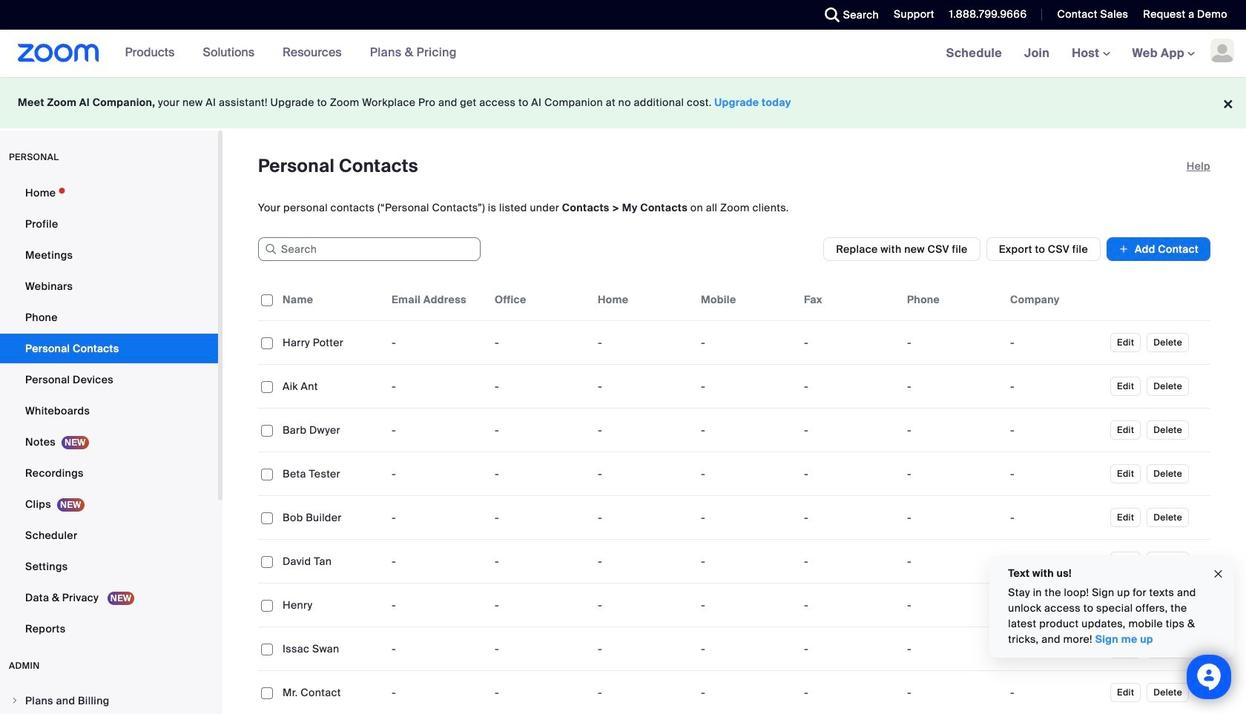 Task type: locate. For each thing, give the bounding box(es) containing it.
cell
[[695, 328, 798, 357], [798, 328, 901, 357], [901, 328, 1004, 357], [1004, 328, 1107, 357], [695, 372, 798, 401], [798, 372, 901, 401], [901, 372, 1004, 401], [1004, 372, 1107, 401], [695, 415, 798, 445], [798, 415, 901, 445], [901, 415, 1004, 445], [1004, 415, 1107, 445], [695, 459, 798, 489], [798, 459, 901, 489], [901, 459, 1004, 489], [1004, 459, 1107, 489], [695, 503, 798, 533], [798, 503, 901, 533], [901, 503, 1004, 533], [1004, 503, 1107, 533], [695, 547, 798, 576], [798, 547, 901, 576], [901, 547, 1004, 576], [1004, 547, 1107, 576], [695, 590, 798, 620], [798, 590, 901, 620], [901, 590, 1004, 620], [1004, 590, 1107, 620], [695, 634, 798, 664], [798, 634, 901, 664], [901, 634, 1004, 664], [1004, 634, 1107, 664]]

right image
[[10, 696, 19, 705]]

menu item
[[0, 687, 218, 714]]

Search Contacts Input text field
[[258, 237, 481, 261]]

profile picture image
[[1210, 39, 1234, 62]]

zoom logo image
[[18, 44, 99, 62]]

personal menu menu
[[0, 178, 218, 645]]

footer
[[0, 77, 1246, 128]]

product information navigation
[[99, 30, 468, 77]]

banner
[[0, 30, 1246, 78]]

application
[[258, 279, 1210, 714]]



Task type: describe. For each thing, give the bounding box(es) containing it.
meetings navigation
[[935, 30, 1246, 78]]

add image
[[1118, 242, 1129, 257]]

close image
[[1213, 566, 1225, 583]]



Task type: vqa. For each thing, say whether or not it's contained in the screenshot.
Edit user photo
no



